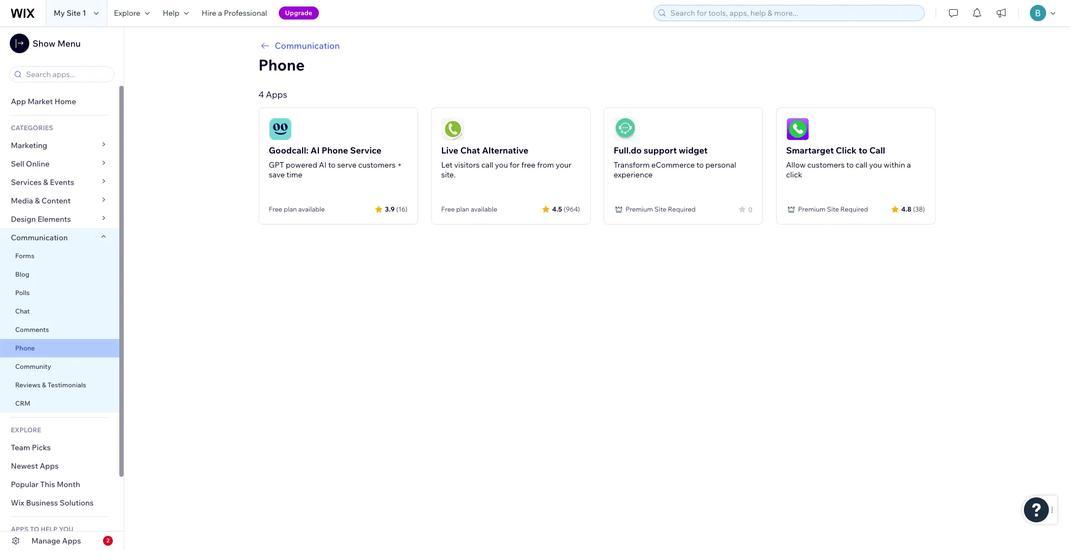 Task type: describe. For each thing, give the bounding box(es) containing it.
media & content
[[11, 196, 71, 206]]

wix business solutions
[[11, 498, 94, 508]]

upgrade button
[[279, 7, 319, 20]]

0 vertical spatial communication
[[275, 40, 340, 51]]

team
[[11, 443, 30, 453]]

polls
[[15, 289, 30, 297]]

you
[[59, 525, 73, 534]]

customers inside goodcall: ai phone service gpt powered ai to serve customers + save time
[[358, 160, 396, 170]]

for
[[510, 160, 520, 170]]

call
[[870, 145, 886, 156]]

transform
[[614, 160, 650, 170]]

design elements
[[11, 214, 71, 224]]

4.8 (38)
[[902, 205, 926, 213]]

free for live chat alternative
[[442, 205, 455, 213]]

professional
[[224, 8, 267, 18]]

serve
[[337, 160, 357, 170]]

0
[[749, 205, 753, 214]]

help
[[163, 8, 180, 18]]

widget
[[679, 145, 708, 156]]

apps for 4 apps
[[266, 89, 287, 100]]

time
[[287, 170, 303, 180]]

goodcall:
[[269, 145, 309, 156]]

required for transform
[[668, 205, 696, 213]]

free plan available for live
[[442, 205, 498, 213]]

experience
[[614, 170, 653, 180]]

from
[[538, 160, 554, 170]]

free plan available for goodcall:
[[269, 205, 325, 213]]

4.5 (964)
[[553, 205, 581, 213]]

show menu
[[33, 38, 81, 49]]

goodcall: ai phone service  logo image
[[269, 118, 292, 141]]

crm
[[15, 399, 30, 408]]

testimonials
[[48, 381, 86, 389]]

to
[[30, 525, 39, 534]]

apps for newest apps
[[40, 461, 59, 471]]

my site 1
[[54, 8, 86, 18]]

Search for tools, apps, help & more... field
[[668, 5, 922, 21]]

& for events
[[43, 177, 48, 187]]

3.9
[[385, 205, 395, 213]]

4.8
[[902, 205, 912, 213]]

1 vertical spatial ai
[[319, 160, 327, 170]]

gpt
[[269, 160, 284, 170]]

app market home link
[[0, 92, 119, 111]]

popular this month link
[[0, 475, 119, 494]]

popular
[[11, 480, 38, 490]]

team picks link
[[0, 439, 119, 457]]

services
[[11, 177, 42, 187]]

phone inside goodcall: ai phone service gpt powered ai to serve customers + save time
[[322, 145, 348, 156]]

my
[[54, 8, 65, 18]]

community
[[15, 363, 51, 371]]

click
[[787, 170, 803, 180]]

app market home
[[11, 97, 76, 106]]

services & events link
[[0, 173, 119, 192]]

3.9 (16)
[[385, 205, 408, 213]]

visitors
[[455, 160, 480, 170]]

app
[[11, 97, 26, 106]]

to inside full.do support widget transform ecommerce to personal experience
[[697, 160, 704, 170]]

hire
[[202, 8, 216, 18]]

marketing link
[[0, 136, 119, 155]]

popular this month
[[11, 480, 80, 490]]

to left call
[[859, 145, 868, 156]]

show
[[33, 38, 56, 49]]

full.do support widget logo image
[[614, 118, 637, 141]]

save
[[269, 170, 285, 180]]

you inside live chat alternative let visitors call you for free from your site.
[[495, 160, 508, 170]]

reviews
[[15, 381, 40, 389]]

(38)
[[914, 205, 926, 213]]

required for call
[[841, 205, 869, 213]]

blog link
[[0, 265, 119, 284]]

apps
[[11, 525, 29, 534]]

a inside 'link'
[[218, 8, 222, 18]]

0 horizontal spatial site
[[67, 8, 81, 18]]

help
[[41, 525, 58, 534]]

show menu button
[[10, 34, 81, 53]]

(16)
[[397, 205, 408, 213]]

premium for smartarget
[[799, 205, 826, 213]]

media
[[11, 196, 33, 206]]

site for full.do support widget
[[655, 205, 667, 213]]

site for smartarget click to call
[[828, 205, 840, 213]]

alternative
[[482, 145, 529, 156]]

online
[[26, 159, 50, 169]]

newest apps link
[[0, 457, 119, 475]]

help button
[[156, 0, 195, 26]]

& for content
[[35, 196, 40, 206]]

apps to help you
[[11, 525, 73, 534]]

explore
[[11, 426, 41, 434]]

comments
[[15, 326, 49, 334]]

reviews & testimonials link
[[0, 376, 119, 395]]

design elements link
[[0, 210, 119, 229]]

wix business solutions link
[[0, 494, 119, 512]]

apps for manage apps
[[62, 536, 81, 546]]

services & events
[[11, 177, 74, 187]]

1 horizontal spatial phone
[[259, 55, 305, 74]]



Task type: locate. For each thing, give the bounding box(es) containing it.
to inside goodcall: ai phone service gpt powered ai to serve customers + save time
[[328, 160, 336, 170]]

required down ecommerce
[[668, 205, 696, 213]]

phone up serve
[[322, 145, 348, 156]]

community link
[[0, 358, 119, 376]]

you left for
[[495, 160, 508, 170]]

sidebar element
[[0, 26, 124, 550]]

media & content link
[[0, 192, 119, 210]]

+
[[398, 160, 402, 170]]

1 available from the left
[[299, 205, 325, 213]]

to down widget
[[697, 160, 704, 170]]

you
[[495, 160, 508, 170], [870, 160, 883, 170]]

0 horizontal spatial a
[[218, 8, 222, 18]]

& right reviews
[[42, 381, 46, 389]]

2 free plan available from the left
[[442, 205, 498, 213]]

chat down polls
[[15, 307, 30, 315]]

4
[[259, 89, 264, 100]]

0 horizontal spatial free plan available
[[269, 205, 325, 213]]

plan for goodcall:
[[284, 205, 297, 213]]

a inside smartarget click to call allow customers to call you within a click
[[908, 160, 912, 170]]

&
[[43, 177, 48, 187], [35, 196, 40, 206], [42, 381, 46, 389]]

2 call from the left
[[856, 160, 868, 170]]

premium site required down smartarget click to call allow customers to call you within a click
[[799, 205, 869, 213]]

1 vertical spatial phone
[[322, 145, 348, 156]]

2 vertical spatial apps
[[62, 536, 81, 546]]

premium down experience
[[626, 205, 654, 213]]

smartarget click to call allow customers to call you within a click
[[787, 145, 912, 180]]

free plan available down site.
[[442, 205, 498, 213]]

required down smartarget click to call allow customers to call you within a click
[[841, 205, 869, 213]]

2 premium from the left
[[799, 205, 826, 213]]

1 horizontal spatial communication link
[[259, 39, 936, 52]]

smartarget click to call logo image
[[787, 118, 810, 141]]

site left 1
[[67, 8, 81, 18]]

premium down click
[[799, 205, 826, 213]]

2 vertical spatial phone
[[15, 344, 35, 352]]

a right hire
[[218, 8, 222, 18]]

ai right powered
[[319, 160, 327, 170]]

support
[[644, 145, 677, 156]]

2 horizontal spatial site
[[828, 205, 840, 213]]

2 plan from the left
[[457, 205, 470, 213]]

personal
[[706, 160, 737, 170]]

free down 'save'
[[269, 205, 283, 213]]

customers inside smartarget click to call allow customers to call you within a click
[[808, 160, 845, 170]]

2 you from the left
[[870, 160, 883, 170]]

Search apps... field
[[23, 67, 111, 82]]

0 vertical spatial communication link
[[259, 39, 936, 52]]

apps up this
[[40, 461, 59, 471]]

comments link
[[0, 321, 119, 339]]

1 horizontal spatial customers
[[808, 160, 845, 170]]

blog
[[15, 270, 29, 278]]

2 available from the left
[[471, 205, 498, 213]]

live
[[442, 145, 459, 156]]

0 horizontal spatial customers
[[358, 160, 396, 170]]

apps down you
[[62, 536, 81, 546]]

1 horizontal spatial required
[[841, 205, 869, 213]]

call inside live chat alternative let visitors call you for free from your site.
[[482, 160, 494, 170]]

a right within
[[908, 160, 912, 170]]

& for testimonials
[[42, 381, 46, 389]]

1 call from the left
[[482, 160, 494, 170]]

polls link
[[0, 284, 119, 302]]

elements
[[38, 214, 71, 224]]

to down the click
[[847, 160, 854, 170]]

you down call
[[870, 160, 883, 170]]

free for goodcall: ai phone service
[[269, 205, 283, 213]]

0 horizontal spatial communication link
[[0, 229, 119, 247]]

0 horizontal spatial call
[[482, 160, 494, 170]]

live chat alternative let visitors call you for free from your site.
[[442, 145, 572, 180]]

sell online
[[11, 159, 50, 169]]

a
[[218, 8, 222, 18], [908, 160, 912, 170]]

picks
[[32, 443, 51, 453]]

phone inside phone link
[[15, 344, 35, 352]]

manage apps
[[31, 536, 81, 546]]

premium site required down experience
[[626, 205, 696, 213]]

2 customers from the left
[[808, 160, 845, 170]]

call right visitors
[[482, 160, 494, 170]]

1 horizontal spatial site
[[655, 205, 667, 213]]

chat
[[461, 145, 480, 156], [15, 307, 30, 315]]

communication inside sidebar element
[[11, 233, 70, 243]]

1 vertical spatial a
[[908, 160, 912, 170]]

1 plan from the left
[[284, 205, 297, 213]]

1 vertical spatial apps
[[40, 461, 59, 471]]

events
[[50, 177, 74, 187]]

marketing
[[11, 141, 47, 150]]

chat inside live chat alternative let visitors call you for free from your site.
[[461, 145, 480, 156]]

0 horizontal spatial premium site required
[[626, 205, 696, 213]]

& left events
[[43, 177, 48, 187]]

communication
[[275, 40, 340, 51], [11, 233, 70, 243]]

chat up visitors
[[461, 145, 480, 156]]

your
[[556, 160, 572, 170]]

full.do support widget transform ecommerce to personal experience
[[614, 145, 737, 180]]

forms link
[[0, 247, 119, 265]]

apps
[[266, 89, 287, 100], [40, 461, 59, 471], [62, 536, 81, 546]]

home
[[55, 97, 76, 106]]

available down time
[[299, 205, 325, 213]]

1 horizontal spatial free
[[442, 205, 455, 213]]

0 vertical spatial apps
[[266, 89, 287, 100]]

premium
[[626, 205, 654, 213], [799, 205, 826, 213]]

1 horizontal spatial you
[[870, 160, 883, 170]]

phone down comments in the left bottom of the page
[[15, 344, 35, 352]]

0 horizontal spatial premium
[[626, 205, 654, 213]]

site down smartarget click to call allow customers to call you within a click
[[828, 205, 840, 213]]

4 apps
[[259, 89, 287, 100]]

0 horizontal spatial you
[[495, 160, 508, 170]]

smartarget
[[787, 145, 834, 156]]

wix
[[11, 498, 24, 508]]

phone link
[[0, 339, 119, 358]]

available for chat
[[471, 205, 498, 213]]

free
[[269, 205, 283, 213], [442, 205, 455, 213]]

customers down the smartarget
[[808, 160, 845, 170]]

call
[[482, 160, 494, 170], [856, 160, 868, 170]]

newest apps
[[11, 461, 59, 471]]

call down the click
[[856, 160, 868, 170]]

2
[[106, 537, 110, 544]]

chat inside sidebar element
[[15, 307, 30, 315]]

ai
[[311, 145, 320, 156], [319, 160, 327, 170]]

goodcall: ai phone service gpt powered ai to serve customers + save time
[[269, 145, 402, 180]]

solutions
[[60, 498, 94, 508]]

upgrade
[[285, 9, 313, 17]]

1 vertical spatial communication
[[11, 233, 70, 243]]

ecommerce
[[652, 160, 695, 170]]

let
[[442, 160, 453, 170]]

phone
[[259, 55, 305, 74], [322, 145, 348, 156], [15, 344, 35, 352]]

site down ecommerce
[[655, 205, 667, 213]]

communication link
[[259, 39, 936, 52], [0, 229, 119, 247]]

0 horizontal spatial plan
[[284, 205, 297, 213]]

categories
[[11, 124, 53, 132]]

month
[[57, 480, 80, 490]]

team picks
[[11, 443, 51, 453]]

call inside smartarget click to call allow customers to call you within a click
[[856, 160, 868, 170]]

within
[[884, 160, 906, 170]]

1 vertical spatial communication link
[[0, 229, 119, 247]]

plan down visitors
[[457, 205, 470, 213]]

free down site.
[[442, 205, 455, 213]]

available
[[299, 205, 325, 213], [471, 205, 498, 213]]

1 vertical spatial &
[[35, 196, 40, 206]]

customers down service
[[358, 160, 396, 170]]

plan for live
[[457, 205, 470, 213]]

1 premium from the left
[[626, 205, 654, 213]]

1
[[83, 8, 86, 18]]

1 horizontal spatial apps
[[62, 536, 81, 546]]

free plan available
[[269, 205, 325, 213], [442, 205, 498, 213]]

click
[[836, 145, 857, 156]]

1 horizontal spatial a
[[908, 160, 912, 170]]

to
[[859, 145, 868, 156], [328, 160, 336, 170], [697, 160, 704, 170], [847, 160, 854, 170]]

live chat alternative logo image
[[442, 118, 464, 141]]

phone up 4 apps
[[259, 55, 305, 74]]

you inside smartarget click to call allow customers to call you within a click
[[870, 160, 883, 170]]

1 horizontal spatial communication
[[275, 40, 340, 51]]

1 horizontal spatial chat
[[461, 145, 480, 156]]

sell online link
[[0, 155, 119, 173]]

1 horizontal spatial free plan available
[[442, 205, 498, 213]]

2 free from the left
[[442, 205, 455, 213]]

design
[[11, 214, 36, 224]]

communication down design elements
[[11, 233, 70, 243]]

forms
[[15, 252, 34, 260]]

0 horizontal spatial free
[[269, 205, 283, 213]]

4.5
[[553, 205, 563, 213]]

0 horizontal spatial apps
[[40, 461, 59, 471]]

communication down upgrade "button"
[[275, 40, 340, 51]]

newest
[[11, 461, 38, 471]]

0 horizontal spatial available
[[299, 205, 325, 213]]

1 required from the left
[[668, 205, 696, 213]]

1 premium site required from the left
[[626, 205, 696, 213]]

1 horizontal spatial premium
[[799, 205, 826, 213]]

0 vertical spatial chat
[[461, 145, 480, 156]]

premium site required for transform
[[626, 205, 696, 213]]

this
[[40, 480, 55, 490]]

0 horizontal spatial required
[[668, 205, 696, 213]]

1 free from the left
[[269, 205, 283, 213]]

1 horizontal spatial premium site required
[[799, 205, 869, 213]]

1 horizontal spatial call
[[856, 160, 868, 170]]

manage
[[31, 536, 60, 546]]

ai up powered
[[311, 145, 320, 156]]

0 vertical spatial ai
[[311, 145, 320, 156]]

2 horizontal spatial apps
[[266, 89, 287, 100]]

1 horizontal spatial plan
[[457, 205, 470, 213]]

hire a professional
[[202, 8, 267, 18]]

service
[[350, 145, 382, 156]]

0 horizontal spatial phone
[[15, 344, 35, 352]]

available for ai
[[299, 205, 325, 213]]

premium site required for call
[[799, 205, 869, 213]]

2 required from the left
[[841, 205, 869, 213]]

free plan available down time
[[269, 205, 325, 213]]

1 vertical spatial chat
[[15, 307, 30, 315]]

1 free plan available from the left
[[269, 205, 325, 213]]

market
[[28, 97, 53, 106]]

1 horizontal spatial available
[[471, 205, 498, 213]]

1 customers from the left
[[358, 160, 396, 170]]

2 vertical spatial &
[[42, 381, 46, 389]]

powered
[[286, 160, 317, 170]]

to left serve
[[328, 160, 336, 170]]

apps right 4
[[266, 89, 287, 100]]

0 vertical spatial phone
[[259, 55, 305, 74]]

premium for full.do
[[626, 205, 654, 213]]

plan down time
[[284, 205, 297, 213]]

2 horizontal spatial phone
[[322, 145, 348, 156]]

allow
[[787, 160, 806, 170]]

0 vertical spatial a
[[218, 8, 222, 18]]

& right "media" on the left of the page
[[35, 196, 40, 206]]

1 you from the left
[[495, 160, 508, 170]]

0 horizontal spatial communication
[[11, 233, 70, 243]]

available down visitors
[[471, 205, 498, 213]]

0 vertical spatial &
[[43, 177, 48, 187]]

2 premium site required from the left
[[799, 205, 869, 213]]

crm link
[[0, 395, 119, 413]]

0 horizontal spatial chat
[[15, 307, 30, 315]]



Task type: vqa. For each thing, say whether or not it's contained in the screenshot.
10:00 AM "AM"
no



